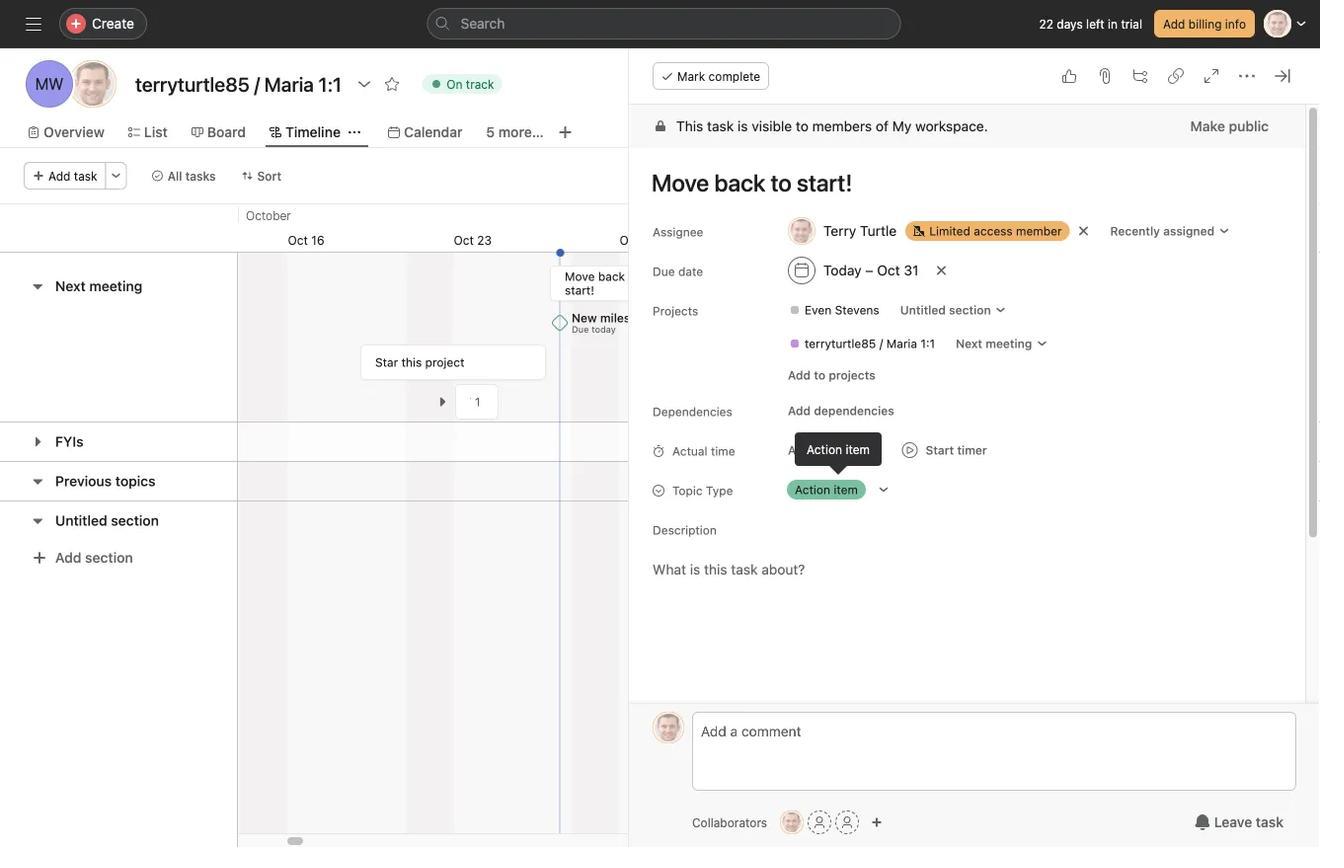 Task type: describe. For each thing, give the bounding box(es) containing it.
description
[[653, 523, 717, 537]]

untitled section inside untitled section dropdown button
[[900, 303, 991, 317]]

turtle
[[860, 223, 897, 239]]

actual time
[[672, 444, 735, 458]]

full screen image
[[1204, 68, 1219, 84]]

add task
[[48, 169, 97, 183]]

action item tooltip
[[795, 432, 882, 472]]

add section
[[55, 549, 133, 566]]

16
[[311, 233, 324, 247]]

to inside move back to start!
[[629, 270, 640, 283]]

of
[[876, 118, 889, 134]]

mark complete
[[677, 69, 760, 83]]

0 vertical spatial tt
[[83, 75, 103, 93]]

1
[[475, 395, 481, 409]]

add for add section
[[55, 549, 81, 566]]

add section button
[[24, 540, 141, 576]]

meeting inside button
[[89, 278, 142, 294]]

track
[[466, 77, 494, 91]]

next inside button
[[55, 278, 86, 294]]

Task Name text field
[[639, 160, 1282, 205]]

on track
[[446, 77, 494, 91]]

terry turtle
[[823, 223, 897, 239]]

assigned
[[1163, 224, 1215, 238]]

limited access member
[[929, 224, 1062, 238]]

dependencies
[[814, 404, 894, 418]]

section inside add section button
[[85, 549, 133, 566]]

expand task list for the section fyis image
[[30, 434, 45, 450]]

workspace.
[[915, 118, 988, 134]]

1:1
[[921, 337, 935, 351]]

2 vertical spatial tt
[[784, 816, 800, 829]]

oct for oct 16
[[288, 233, 308, 247]]

add for add billing info
[[1163, 17, 1185, 31]]

terry
[[823, 223, 856, 239]]

leave task
[[1214, 814, 1284, 830]]

due date
[[653, 265, 703, 278]]

task for this
[[707, 118, 734, 134]]

task for leave
[[1256, 814, 1284, 830]]

add for add actual time
[[788, 443, 811, 457]]

5
[[486, 124, 495, 140]]

create
[[92, 15, 134, 32]]

assignee
[[653, 225, 703, 239]]

trial
[[1121, 17, 1142, 31]]

5 more… button
[[486, 121, 544, 143]]

star
[[376, 355, 399, 369]]

add billing info button
[[1154, 10, 1255, 38]]

create button
[[59, 8, 147, 39]]

oct 30
[[620, 233, 658, 247]]

projects element
[[757, 292, 1303, 361]]

add dependencies
[[788, 404, 894, 418]]

my
[[892, 118, 912, 134]]

actual
[[672, 444, 708, 458]]

recently assigned button
[[1101, 217, 1239, 245]]

terryturtle85 / maria 1:1
[[805, 337, 935, 351]]

new milestone due today
[[572, 311, 656, 334]]

untitled inside dropdown button
[[900, 303, 946, 317]]

action inside popup button
[[795, 483, 830, 497]]

show options image
[[357, 76, 372, 92]]

fyis button
[[55, 424, 83, 460]]

members
[[812, 118, 872, 134]]

add to starred image
[[384, 76, 400, 92]]

leave task button
[[1182, 805, 1296, 840]]

days
[[1057, 17, 1083, 31]]

next inside dropdown button
[[956, 337, 982, 351]]

untitled section button
[[55, 503, 159, 539]]

30
[[643, 233, 658, 247]]

timeline link
[[270, 121, 341, 143]]

previous topics button
[[55, 464, 156, 499]]

more actions image
[[110, 170, 122, 182]]

oct 16
[[288, 233, 324, 247]]

make public button
[[1177, 109, 1282, 144]]

0 horizontal spatial tt button
[[653, 712, 684, 743]]

milestone
[[601, 311, 656, 325]]

all tasks button
[[143, 162, 225, 190]]

sort button
[[233, 162, 290, 190]]

this task is visible to members of my workspace.
[[676, 118, 988, 134]]

add for add to projects
[[788, 368, 811, 382]]

today
[[823, 262, 862, 278]]

tab actions image
[[348, 126, 360, 138]]

visible
[[752, 118, 792, 134]]

in
[[1108, 17, 1118, 31]]

main content inside move back to start! dialog
[[629, 105, 1305, 847]]

collapse task list for the section previous topics image
[[30, 473, 45, 489]]

maria
[[886, 337, 917, 351]]

copy task link image
[[1168, 68, 1184, 84]]

actual
[[814, 443, 849, 457]]

terryturtle85
[[805, 337, 876, 351]]

oct for oct 30
[[620, 233, 640, 247]]

new
[[572, 311, 597, 325]]

add billing info
[[1163, 17, 1246, 31]]

previous
[[55, 473, 112, 489]]

search list box
[[427, 8, 901, 39]]

board link
[[191, 121, 246, 143]]

add actual time button
[[779, 436, 886, 464]]

5 more…
[[486, 124, 544, 140]]

terry turtle button
[[779, 213, 906, 249]]

add tab image
[[557, 124, 573, 140]]

due inside move back to start! dialog
[[653, 265, 675, 278]]

add to projects button
[[779, 361, 884, 389]]

make
[[1190, 118, 1225, 134]]

add dependencies button
[[779, 397, 903, 425]]

next meeting button
[[55, 269, 142, 304]]

clear due date image
[[935, 265, 947, 276]]



Task type: vqa. For each thing, say whether or not it's contained in the screenshot.
the top 'Work'
no



Task type: locate. For each thing, give the bounding box(es) containing it.
task left more actions icon
[[74, 169, 97, 183]]

search button
[[427, 8, 901, 39]]

due left today
[[572, 324, 589, 334]]

recently assigned
[[1110, 224, 1215, 238]]

on
[[446, 77, 462, 91]]

meeting right 'collapse task list for the section next meeting' image
[[89, 278, 142, 294]]

add down terryturtle85
[[788, 368, 811, 382]]

sort
[[257, 169, 281, 183]]

oct left 16
[[288, 233, 308, 247]]

make public
[[1190, 118, 1269, 134]]

oct inside main content
[[877, 262, 900, 278]]

0 vertical spatial next
[[55, 278, 86, 294]]

next meeting
[[55, 278, 142, 294], [956, 337, 1032, 351]]

task left is
[[707, 118, 734, 134]]

add inside dropdown button
[[788, 443, 811, 457]]

back
[[599, 270, 626, 283]]

0 horizontal spatial next
[[55, 278, 86, 294]]

0 horizontal spatial tt
[[83, 75, 103, 93]]

1 vertical spatial action item
[[795, 483, 858, 497]]

mark complete button
[[653, 62, 769, 90]]

0 vertical spatial untitled section
[[900, 303, 991, 317]]

time inside dropdown button
[[852, 443, 877, 457]]

add task button
[[24, 162, 106, 190]]

0 vertical spatial untitled
[[900, 303, 946, 317]]

action item inside popup button
[[795, 483, 858, 497]]

1 vertical spatial meeting
[[986, 337, 1032, 351]]

section down untitled section button
[[85, 549, 133, 566]]

public
[[1229, 118, 1269, 134]]

1 horizontal spatial next
[[956, 337, 982, 351]]

dependencies
[[653, 405, 732, 419]]

topics
[[115, 473, 156, 489]]

2 horizontal spatial to
[[814, 368, 826, 382]]

add actual time
[[788, 443, 877, 457]]

section up next meeting dropdown button
[[949, 303, 991, 317]]

timer
[[957, 443, 987, 457]]

due left date
[[653, 265, 675, 278]]

action item down the add dependencies
[[807, 442, 870, 456]]

0 likes. click to like this task image
[[1061, 68, 1077, 84]]

0 vertical spatial item
[[846, 442, 870, 456]]

all
[[167, 169, 182, 183]]

2 vertical spatial task
[[1256, 814, 1284, 830]]

0 horizontal spatial time
[[711, 444, 735, 458]]

add subtask image
[[1133, 68, 1148, 84]]

board
[[207, 124, 246, 140]]

action down the add dependencies
[[807, 442, 842, 456]]

0 vertical spatial action item
[[807, 442, 870, 456]]

expand sidebar image
[[26, 16, 41, 32]]

0 horizontal spatial to
[[629, 270, 640, 283]]

action inside tooltip
[[807, 442, 842, 456]]

item
[[846, 442, 870, 456], [834, 483, 858, 497]]

item inside tooltip
[[846, 442, 870, 456]]

info
[[1225, 17, 1246, 31]]

item down the dependencies
[[846, 442, 870, 456]]

1 vertical spatial section
[[111, 512, 159, 529]]

1 horizontal spatial meeting
[[986, 337, 1032, 351]]

even
[[805, 303, 832, 317]]

untitled section up add section
[[55, 512, 159, 529]]

time
[[852, 443, 877, 457], [711, 444, 735, 458]]

start timer button
[[894, 436, 995, 464]]

31
[[904, 262, 919, 278]]

to inside button
[[814, 368, 826, 382]]

0 vertical spatial meeting
[[89, 278, 142, 294]]

0 vertical spatial due
[[653, 265, 675, 278]]

start
[[926, 443, 954, 457]]

section
[[949, 303, 991, 317], [111, 512, 159, 529], [85, 549, 133, 566]]

1 horizontal spatial next meeting
[[956, 337, 1032, 351]]

list link
[[128, 121, 168, 143]]

to right back
[[629, 270, 640, 283]]

mark
[[677, 69, 705, 83]]

0 vertical spatial tt button
[[653, 712, 684, 743]]

more actions for this task image
[[1239, 68, 1255, 84]]

0 vertical spatial next meeting
[[55, 278, 142, 294]]

topic
[[672, 484, 703, 498]]

complete
[[709, 69, 760, 83]]

1 horizontal spatial due
[[653, 265, 675, 278]]

0 vertical spatial task
[[707, 118, 734, 134]]

on track button
[[414, 70, 511, 98]]

1 vertical spatial action
[[795, 483, 830, 497]]

0 horizontal spatial due
[[572, 324, 589, 334]]

overview link
[[28, 121, 104, 143]]

october
[[246, 208, 291, 222]]

1 vertical spatial due
[[572, 324, 589, 334]]

previous topics
[[55, 473, 156, 489]]

time right actual at right
[[711, 444, 735, 458]]

due inside new milestone due today
[[572, 324, 589, 334]]

calendar link
[[388, 121, 463, 143]]

item inside popup button
[[834, 483, 858, 497]]

section inside untitled section button
[[111, 512, 159, 529]]

overview
[[43, 124, 104, 140]]

time right actual
[[852, 443, 877, 457]]

add left billing
[[1163, 17, 1185, 31]]

0 horizontal spatial meeting
[[89, 278, 142, 294]]

attachments: add a file to this task, move back to start! image
[[1097, 68, 1113, 84]]

1 horizontal spatial to
[[796, 118, 809, 134]]

oct left 23
[[454, 233, 474, 247]]

2 horizontal spatial tt
[[784, 816, 800, 829]]

show subtasks for task what's something that was harder than expected? image
[[437, 396, 449, 408]]

today – oct 31
[[823, 262, 919, 278]]

1 vertical spatial to
[[629, 270, 640, 283]]

add
[[1163, 17, 1185, 31], [48, 169, 71, 183], [788, 368, 811, 382], [788, 404, 811, 418], [788, 443, 811, 457], [55, 549, 81, 566]]

1 vertical spatial task
[[74, 169, 97, 183]]

leave
[[1214, 814, 1252, 830]]

untitled section up 1:1
[[900, 303, 991, 317]]

add left actual
[[788, 443, 811, 457]]

next meeting right 'collapse task list for the section next meeting' image
[[55, 278, 142, 294]]

add down untitled section button
[[55, 549, 81, 566]]

add for add dependencies
[[788, 404, 811, 418]]

2 horizontal spatial task
[[1256, 814, 1284, 830]]

add down add to projects at the right of page
[[788, 404, 811, 418]]

collapse task list for the section next meeting image
[[30, 278, 45, 294]]

22 days left in trial
[[1039, 17, 1142, 31]]

0 vertical spatial action
[[807, 442, 842, 456]]

1 vertical spatial untitled section
[[55, 512, 159, 529]]

left
[[1086, 17, 1105, 31]]

collapse task list for the section untitled section image
[[30, 513, 45, 529]]

topic type
[[672, 484, 733, 498]]

stevens
[[835, 303, 879, 317]]

next meeting down untitled section dropdown button
[[956, 337, 1032, 351]]

task right leave
[[1256, 814, 1284, 830]]

oct for oct 23
[[454, 233, 474, 247]]

next down untitled section dropdown button
[[956, 337, 982, 351]]

search
[[461, 15, 505, 32]]

1 vertical spatial tt button
[[780, 811, 804, 834]]

tasks
[[185, 169, 216, 183]]

tt button
[[653, 712, 684, 743], [780, 811, 804, 834]]

remove assignee image
[[1078, 225, 1090, 237]]

1 vertical spatial tt
[[661, 721, 676, 735]]

calendar
[[404, 124, 463, 140]]

action down actual
[[795, 483, 830, 497]]

add or remove collaborators image
[[871, 817, 883, 828]]

1 vertical spatial untitled
[[55, 512, 107, 529]]

list
[[144, 124, 168, 140]]

limited
[[929, 224, 970, 238]]

0 horizontal spatial untitled section
[[55, 512, 159, 529]]

meeting inside dropdown button
[[986, 337, 1032, 351]]

star this project
[[376, 355, 465, 369]]

member
[[1016, 224, 1062, 238]]

2 vertical spatial to
[[814, 368, 826, 382]]

action item inside tooltip
[[807, 442, 870, 456]]

1 vertical spatial item
[[834, 483, 858, 497]]

/
[[879, 337, 883, 351]]

today
[[592, 324, 616, 334]]

section inside untitled section dropdown button
[[949, 303, 991, 317]]

main content
[[629, 105, 1305, 847]]

0 horizontal spatial next meeting
[[55, 278, 142, 294]]

1 horizontal spatial tt
[[661, 721, 676, 735]]

1 horizontal spatial time
[[852, 443, 877, 457]]

projects
[[829, 368, 875, 382]]

untitled up add section button
[[55, 512, 107, 529]]

is
[[738, 118, 748, 134]]

action item down action item tooltip
[[795, 483, 858, 497]]

22
[[1039, 17, 1053, 31]]

next meeting button
[[947, 330, 1057, 357]]

move back to start! dialog
[[629, 48, 1320, 847]]

to
[[796, 118, 809, 134], [629, 270, 640, 283], [814, 368, 826, 382]]

even stevens link
[[781, 300, 887, 320]]

type
[[706, 484, 733, 498]]

access
[[974, 224, 1013, 238]]

date
[[678, 265, 703, 278]]

–
[[865, 262, 873, 278]]

section down topics
[[111, 512, 159, 529]]

0 horizontal spatial task
[[74, 169, 97, 183]]

1 horizontal spatial untitled
[[900, 303, 946, 317]]

terryturtle85 / maria 1:1 link
[[781, 334, 943, 353]]

projects
[[653, 304, 698, 318]]

0 vertical spatial section
[[949, 303, 991, 317]]

this
[[402, 355, 422, 369]]

1 vertical spatial next meeting
[[956, 337, 1032, 351]]

next meeting inside dropdown button
[[956, 337, 1032, 351]]

this
[[676, 118, 703, 134]]

1 vertical spatial next
[[956, 337, 982, 351]]

meeting
[[89, 278, 142, 294], [986, 337, 1032, 351]]

1 horizontal spatial tt button
[[780, 811, 804, 834]]

add to projects
[[788, 368, 875, 382]]

action
[[807, 442, 842, 456], [795, 483, 830, 497]]

close details image
[[1275, 68, 1290, 84]]

oct right – at the right top of page
[[877, 262, 900, 278]]

2 vertical spatial section
[[85, 549, 133, 566]]

untitled inside button
[[55, 512, 107, 529]]

1 horizontal spatial task
[[707, 118, 734, 134]]

to right visible
[[796, 118, 809, 134]]

item down action item tooltip
[[834, 483, 858, 497]]

meeting down untitled section dropdown button
[[986, 337, 1032, 351]]

main content containing this task is visible to members of my workspace.
[[629, 105, 1305, 847]]

to left projects
[[814, 368, 826, 382]]

oct left 30
[[620, 233, 640, 247]]

oct 23
[[454, 233, 492, 247]]

next right 'collapse task list for the section next meeting' image
[[55, 278, 86, 294]]

task for add
[[74, 169, 97, 183]]

untitled up 1:1
[[900, 303, 946, 317]]

0 horizontal spatial untitled
[[55, 512, 107, 529]]

None text field
[[130, 66, 347, 102]]

untitled section button
[[891, 296, 1016, 324]]

0 vertical spatial to
[[796, 118, 809, 134]]

untitled section
[[900, 303, 991, 317], [55, 512, 159, 529]]

billing
[[1189, 17, 1222, 31]]

1 horizontal spatial untitled section
[[900, 303, 991, 317]]

add for add task
[[48, 169, 71, 183]]

add down overview link
[[48, 169, 71, 183]]



